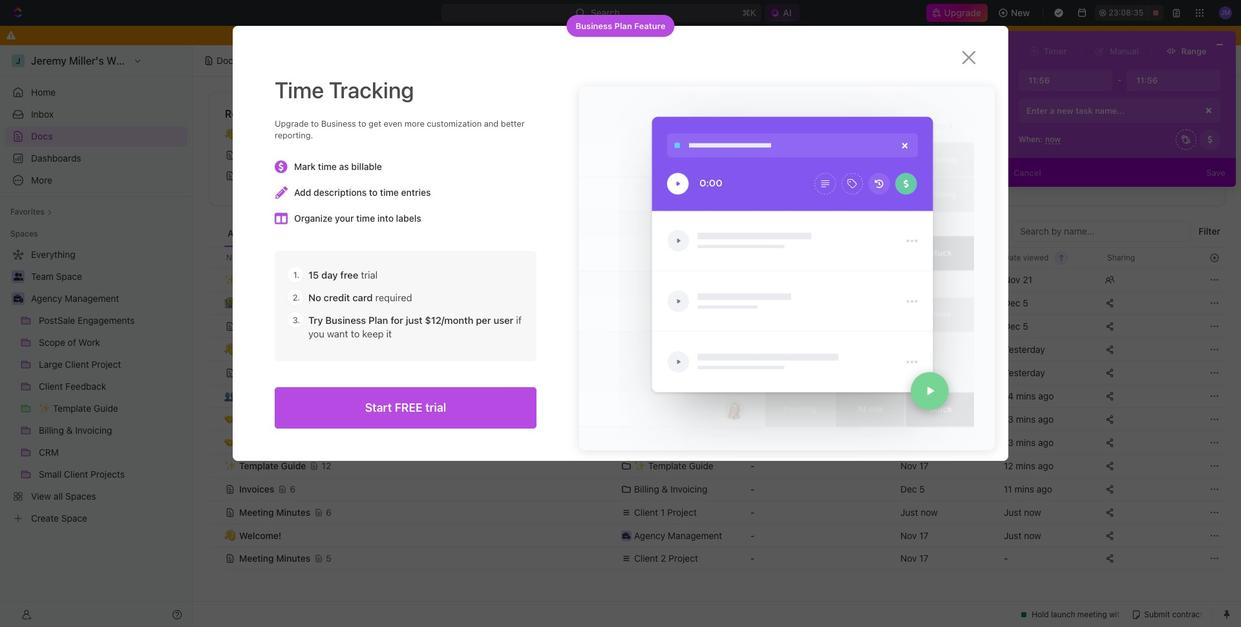 Task type: locate. For each thing, give the bounding box(es) containing it.
cell for third row from the bottom of the page
[[209, 500, 223, 524]]

0 vertical spatial plan
[[615, 20, 632, 31]]

of
[[268, 274, 277, 285], [302, 413, 311, 424], [663, 413, 671, 424], [663, 437, 671, 448]]

client for client 1 project
[[634, 507, 658, 518]]

january for january 7, 2021
[[928, 129, 961, 140]]

yesterday for projects
[[1004, 367, 1045, 378]]

cell
[[209, 268, 223, 291], [893, 268, 996, 291], [209, 291, 223, 314], [209, 314, 223, 337], [209, 337, 223, 361], [893, 337, 996, 361], [209, 361, 223, 384], [209, 384, 223, 407], [209, 407, 223, 431], [209, 431, 223, 454], [209, 454, 223, 477], [209, 477, 223, 500], [209, 500, 223, 524], [209, 524, 223, 547], [209, 547, 223, 570]]

2 minutes from the top
[[276, 507, 310, 518]]

1 vertical spatial &
[[662, 483, 668, 494]]

cell for row containing resource management
[[209, 384, 223, 407]]

hh:mm text field up "enter a new task name..." text field
[[1022, 70, 1109, 90]]

browser
[[581, 30, 615, 41]]

2 vertical spatial 2
[[661, 553, 666, 564]]

17 for 12 mins ago
[[920, 460, 929, 471]]

january up roles
[[928, 149, 961, 160]]

business down credit
[[325, 314, 366, 326]]

of down "postsale"
[[663, 413, 671, 424]]

1 vertical spatial 13
[[1004, 437, 1014, 448]]

all
[[228, 228, 238, 239]]

14
[[901, 390, 910, 401], [1004, 390, 1014, 401]]

free
[[395, 401, 423, 415]]

0 horizontal spatial plan
[[369, 314, 388, 326]]

cell for row containing invoices
[[209, 477, 223, 500]]

0 horizontal spatial hh:mm text field
[[1022, 70, 1109, 90]]

1 for project
[[661, 507, 665, 518]]

1 vertical spatial agency management
[[634, 344, 722, 355]]

0 vertical spatial 1
[[270, 170, 274, 181]]

sidebar navigation
[[0, 45, 193, 627]]

2 horizontal spatial 2
[[661, 553, 666, 564]]

projects
[[634, 367, 668, 378]]

1 vertical spatial business
[[321, 118, 356, 129]]

23:08:35
[[1109, 8, 1144, 17]]

• up 'january 1, 2021 • in doc'
[[996, 129, 1000, 139]]

invoices up add
[[276, 170, 310, 181]]

january
[[928, 129, 961, 140], [928, 149, 961, 160]]

2 down client 1 project
[[661, 553, 666, 564]]

2 13 from the top
[[1004, 437, 1014, 448]]

2 meeting minutes from the top
[[239, 507, 310, 518]]

guide
[[281, 460, 306, 471], [689, 460, 714, 471]]

3 meeting minutes from the top
[[239, 553, 310, 564]]

doc down when:
[[1012, 149, 1028, 160]]

now for just now
[[1024, 507, 1041, 518]]

docs down inbox
[[31, 131, 53, 142]]

6 row from the top
[[209, 360, 1226, 386]]

if you want to keep it
[[308, 314, 522, 340]]

yesterday for agency management
[[1004, 344, 1045, 355]]

1 horizontal spatial invoices
[[276, 170, 310, 181]]

2 horizontal spatial 12
[[1004, 460, 1013, 471]]

descriptions
[[314, 187, 367, 198]]

0 vertical spatial time
[[318, 161, 337, 172]]

2 button
[[225, 337, 606, 362]]

1 date from the left
[[901, 252, 918, 262]]

1 vertical spatial 2021
[[972, 149, 993, 160]]

enable
[[550, 30, 578, 41]]

postsale engagements
[[634, 390, 730, 401]]

dec for sixth row from the bottom of the page
[[901, 437, 917, 448]]

• inside january 7, 2021 • in doc
[[996, 129, 1000, 139]]

dec 5 inside cell
[[901, 320, 925, 331]]

client 1 scope of work docs
[[239, 413, 360, 424]]

7,
[[964, 129, 970, 140]]

0 horizontal spatial template
[[239, 460, 279, 471]]

work up the ✨ template guide on the bottom of page
[[674, 437, 696, 448]]

6 for meeting minutes
[[326, 507, 332, 518]]

plan up keep
[[369, 314, 388, 326]]

0 vertical spatial welcome!
[[243, 129, 284, 140]]

1 vertical spatial plan
[[369, 314, 388, 326]]

1 horizontal spatial guide
[[689, 460, 714, 471]]

project for client 1 project
[[667, 507, 697, 518]]

dashboards link
[[5, 148, 187, 169]]

new up see all
[[1190, 55, 1209, 66]]

2 vertical spatial meeting minutes
[[239, 553, 310, 564]]

1 vertical spatial favorites
[[10, 207, 44, 217]]

row
[[209, 247, 1226, 268], [209, 267, 1226, 293], [209, 290, 1226, 316], [209, 313, 1226, 339], [209, 337, 1226, 362], [209, 360, 1226, 386], [209, 384, 1226, 408], [209, 406, 1226, 432], [209, 430, 1226, 455], [209, 453, 1226, 479], [209, 476, 1226, 502], [209, 499, 1226, 525], [209, 524, 1226, 547], [209, 546, 1226, 572]]

add descriptions to time entries
[[294, 187, 431, 198]]

scope down "postsale"
[[634, 413, 661, 424]]

2 vertical spatial agency management
[[634, 530, 722, 541]]

0 horizontal spatial 14 mins ago
[[901, 390, 951, 401]]

scope down resource management
[[273, 413, 300, 424]]

new right upgrade link
[[1011, 7, 1030, 18]]

client for client 1 invoices
[[243, 170, 267, 181]]

scope of work up 2. at the top of page
[[239, 274, 302, 285]]

client 2 project
[[634, 553, 698, 564]]

agency management
[[31, 293, 119, 304], [634, 344, 722, 355], [634, 530, 722, 541]]

to for if you want to keep it
[[351, 328, 360, 340]]

dec for 11th row from the bottom of the page
[[901, 320, 917, 331]]

docs up recent
[[217, 55, 238, 66]]

4 nov 17 from the top
[[901, 553, 929, 564]]

2 yesterday from the top
[[1004, 367, 1045, 378]]

1 vertical spatial meeting minutes
[[239, 507, 310, 518]]

14 mins ago
[[901, 390, 951, 401], [1004, 390, 1054, 401]]

1 vertical spatial want
[[327, 328, 348, 340]]

want left keep
[[327, 328, 348, 340]]

docs inside row
[[338, 413, 360, 424]]

favorites button
[[5, 204, 57, 220]]

0 horizontal spatial you
[[308, 328, 324, 340]]

scope
[[239, 274, 266, 285], [273, 413, 300, 424], [634, 413, 661, 424], [634, 437, 661, 448]]

17 for -
[[920, 553, 929, 564]]

0 vertical spatial minutes
[[276, 320, 310, 331]]

large client project
[[634, 320, 717, 331]]

guide down client 1 scope of work docs
[[281, 460, 306, 471]]

new button
[[993, 3, 1038, 23]]

1 meeting from the top
[[239, 320, 274, 331]]

yesterday
[[1004, 344, 1045, 355], [1004, 367, 1045, 378]]

0 vertical spatial january
[[928, 129, 961, 140]]

client down 'billing'
[[634, 507, 658, 518]]

0 vertical spatial yesterday
[[1004, 344, 1045, 355]]

4 17 from the top
[[920, 553, 929, 564]]

your
[[335, 213, 354, 224]]

0 horizontal spatial time
[[318, 161, 337, 172]]

1 yesterday from the top
[[1004, 344, 1045, 355]]

3 row from the top
[[209, 290, 1226, 316]]

1 horizontal spatial new
[[1190, 55, 1209, 66]]

work
[[280, 274, 302, 285], [313, 413, 336, 424], [674, 413, 696, 424], [674, 437, 696, 448]]

invoices down the "template guide"
[[239, 483, 274, 494]]

agency
[[303, 129, 334, 140], [31, 293, 62, 304], [634, 344, 665, 355], [634, 530, 665, 541]]

1 minutes from the top
[[276, 320, 310, 331]]

7 row from the top
[[209, 384, 1226, 408]]

to
[[539, 30, 547, 41], [311, 118, 319, 129], [358, 118, 366, 129], [369, 187, 378, 198], [351, 328, 360, 340]]

11 mins ago
[[1004, 483, 1052, 494]]

& right roles
[[966, 170, 973, 181]]

plan
[[615, 20, 632, 31], [369, 314, 388, 326]]

1 for invoices
[[270, 170, 274, 181]]

1.
[[293, 270, 299, 280]]

1 vertical spatial new
[[1190, 55, 1209, 66]]

meeting for client 1 project
[[239, 507, 274, 518]]

1 horizontal spatial you
[[498, 30, 513, 41]]

upgrade to business to get even more customization and better reporting.
[[275, 118, 525, 140]]

template up billing & invoicing
[[648, 460, 687, 471]]

10 row from the top
[[209, 453, 1226, 479]]

my docs button
[[247, 221, 290, 247]]

january down the created by me
[[928, 129, 961, 140]]

2 date from the left
[[1004, 252, 1021, 262]]

1 vertical spatial 13 mins ago
[[1004, 437, 1054, 448]]

of left 1.
[[268, 274, 277, 285]]

new for new doc
[[1190, 55, 1209, 66]]

14 row from the top
[[209, 546, 1226, 572]]

5 inside cell
[[920, 320, 925, 331]]

minutes for client 1 project
[[276, 507, 310, 518]]

2 vertical spatial meeting
[[239, 553, 274, 564]]

11 row from the top
[[209, 476, 1226, 502]]

1 vertical spatial 2
[[375, 413, 381, 424]]

17
[[920, 367, 929, 378], [920, 460, 929, 471], [920, 530, 929, 541], [920, 553, 929, 564]]

0 horizontal spatial business time image
[[13, 295, 23, 303]]

3.
[[293, 315, 300, 325]]

now for nov 17
[[1024, 530, 1041, 541]]

cell for row containing template guide
[[209, 454, 223, 477]]

in up meetings
[[293, 129, 301, 140]]

1 vertical spatial 1
[[266, 413, 271, 424]]

client for client 1 scope of work docs
[[239, 413, 264, 424]]

0 vertical spatial scope of work
[[239, 274, 302, 285]]

0 horizontal spatial guide
[[281, 460, 306, 471]]

0 horizontal spatial trial
[[361, 269, 378, 281]]

👋
[[225, 129, 235, 139]]

1 vertical spatial business time image
[[622, 346, 630, 353]]

meetings
[[268, 149, 307, 160]]

template down client 1 scope of work docs
[[239, 460, 279, 471]]

2 horizontal spatial time
[[380, 187, 399, 198]]

0 vertical spatial business time image
[[13, 295, 23, 303]]

upgrade left the new button
[[944, 7, 981, 18]]

to left enable
[[539, 30, 547, 41]]

1 vertical spatial you
[[308, 328, 324, 340]]

agency inside the agency management link
[[31, 293, 62, 304]]

client down client 1 project
[[634, 553, 658, 564]]

to inside if you want to keep it
[[351, 328, 360, 340]]

date viewed
[[1004, 252, 1049, 262]]

business down search...
[[576, 20, 612, 31]]

2 january from the top
[[928, 149, 961, 160]]

2021 right 1,
[[972, 149, 993, 160]]

cell for row containing welcome!
[[209, 524, 223, 547]]

time left as
[[318, 161, 337, 172]]

⌘k
[[743, 7, 757, 18]]

2 17 from the top
[[920, 460, 929, 471]]

2 nov 17 from the top
[[901, 460, 929, 471]]

doc
[[1211, 55, 1228, 66], [1012, 129, 1029, 140], [1012, 149, 1028, 160]]

client down team at the top left of the page
[[243, 170, 267, 181]]

project right the large
[[687, 320, 717, 331]]

12 for 12 mins ago
[[1004, 460, 1013, 471]]

2 vertical spatial doc
[[1012, 149, 1028, 160]]

• up expectations
[[995, 150, 999, 160]]

• inside 'january 1, 2021 • in doc'
[[995, 150, 999, 160]]

row containing projects
[[209, 360, 1226, 386]]

Search by name... text field
[[1020, 222, 1183, 241]]

0 vertical spatial new
[[1011, 7, 1030, 18]]

doc up expectations
[[1012, 129, 1029, 140]]

1 vertical spatial january
[[928, 149, 961, 160]]

want right do
[[516, 30, 536, 41]]

required
[[375, 292, 412, 303]]

1 horizontal spatial time
[[356, 213, 375, 224]]

you inside if you want to keep it
[[308, 328, 324, 340]]

HH:MM text field
[[1022, 70, 1109, 90], [1130, 70, 1217, 90]]

0 horizontal spatial column header
[[209, 247, 223, 268]]

2 vertical spatial business
[[325, 314, 366, 326]]

0 vertical spatial you
[[498, 30, 513, 41]]

1 template from the left
[[239, 460, 279, 471]]

0 vertical spatial 13 mins ago
[[1004, 413, 1054, 424]]

tracking
[[329, 76, 414, 103]]

0 vertical spatial trial
[[361, 269, 378, 281]]

postsale
[[634, 390, 671, 401]]

guide up invoicing
[[689, 460, 714, 471]]

want inside if you want to keep it
[[327, 328, 348, 340]]

1 horizontal spatial upgrade
[[944, 7, 981, 18]]

1 vertical spatial trial
[[425, 401, 446, 415]]

12 mins ago
[[1004, 460, 1054, 471]]

dec 5 for everything
[[901, 297, 925, 308]]

9 row from the top
[[209, 430, 1226, 455]]

dec inside cell
[[901, 320, 917, 331]]

client right the large
[[660, 320, 684, 331]]

dec for row containing client 1 scope of work docs
[[901, 413, 917, 424]]

favorites up project notes
[[567, 108, 612, 120]]

if
[[516, 314, 522, 326]]

search...
[[591, 7, 628, 18]]

0 vertical spatial 2021
[[973, 129, 993, 140]]

you right do
[[498, 30, 513, 41]]

docs
[[217, 55, 238, 66], [1148, 55, 1169, 66], [31, 131, 53, 142], [265, 228, 287, 239], [338, 413, 360, 424]]

plan down search...
[[615, 20, 632, 31]]

scope of work up the ✨ template guide on the bottom of page
[[634, 437, 696, 448]]

2021 for january 1, 2021
[[972, 149, 993, 160]]

0 vertical spatial meeting minutes
[[239, 320, 310, 331]]

row containing 6
[[209, 290, 1226, 316]]

1 horizontal spatial &
[[966, 170, 973, 181]]

0 horizontal spatial favorites
[[10, 207, 44, 217]]

mins for row containing template guide
[[1016, 460, 1036, 471]]

docs left start
[[338, 413, 360, 424]]

2021 right 7,
[[973, 129, 993, 140]]

trial
[[361, 269, 378, 281], [425, 401, 446, 415]]

mins for row containing client 1 scope of work docs
[[1016, 413, 1036, 424]]

management
[[337, 129, 391, 140], [65, 293, 119, 304], [668, 344, 722, 355], [282, 390, 337, 401], [668, 530, 722, 541]]

13 row from the top
[[209, 524, 1226, 547]]

6 for scope of work
[[317, 274, 323, 285]]

meeting minutes for client 1 project
[[239, 507, 310, 518]]

free
[[340, 269, 358, 281]]

0 horizontal spatial new
[[1011, 7, 1030, 18]]

1
[[270, 170, 274, 181], [266, 413, 271, 424], [661, 507, 665, 518]]

17 for yesterday
[[920, 367, 929, 378]]

1 nov 17 from the top
[[901, 367, 929, 378]]

1 for scope
[[266, 413, 271, 424]]

3 meeting from the top
[[239, 553, 274, 564]]

table
[[209, 247, 1226, 572]]

& right 'billing'
[[662, 483, 668, 494]]

cell for 11th row from the bottom of the page
[[209, 314, 223, 337]]

1 row from the top
[[209, 247, 1226, 268]]

docs right my
[[265, 228, 287, 239]]

just now for now
[[1004, 507, 1041, 518]]

mins
[[913, 390, 933, 401], [1016, 390, 1036, 401], [1016, 413, 1036, 424], [1016, 437, 1036, 448], [1016, 460, 1036, 471], [1015, 483, 1034, 494]]

you for do you want to enable browser notifications?
[[498, 30, 513, 41]]

hh:mm text field down range
[[1130, 70, 1217, 90]]

date up the nov 21
[[1004, 252, 1021, 262]]

2 vertical spatial 1
[[661, 507, 665, 518]]

2 13 mins ago from the top
[[1004, 437, 1054, 448]]

doc for january 7, 2021
[[1012, 129, 1029, 140]]

8 row from the top
[[209, 406, 1226, 432]]

all button
[[224, 221, 242, 247]]

0 horizontal spatial 14
[[901, 390, 910, 401]]

see all button
[[1180, 106, 1215, 122]]

welcome! for welcome!
[[239, 530, 281, 541]]

1 13 mins ago from the top
[[1004, 413, 1054, 424]]

scope of work
[[239, 274, 302, 285], [634, 413, 696, 424], [634, 437, 696, 448]]

project left notes
[[586, 129, 615, 140]]

0 vertical spatial 13
[[1004, 413, 1014, 424]]

dec 12
[[901, 413, 929, 424]]

doc right range
[[1211, 55, 1228, 66]]

12 for 12
[[322, 460, 331, 471]]

upgrade up reporting. at the top of the page
[[275, 118, 309, 129]]

me
[[966, 108, 981, 120]]

5 row from the top
[[209, 337, 1226, 362]]

2 2021 from the top
[[972, 149, 993, 160]]

1 meeting minutes from the top
[[239, 320, 310, 331]]

start
[[365, 401, 392, 415]]

3 nov 17 from the top
[[901, 530, 929, 541]]

new
[[1011, 7, 1030, 18], [1190, 55, 1209, 66]]

business time image
[[13, 295, 23, 303], [622, 346, 630, 353]]

0 horizontal spatial upgrade
[[275, 118, 309, 129]]

date
[[901, 252, 918, 262], [1004, 252, 1021, 262]]

you down "try"
[[308, 328, 324, 340]]

in down when:
[[1038, 170, 1046, 181]]

created
[[910, 108, 949, 120]]

2 vertical spatial scope of work
[[634, 437, 696, 448]]

• right expectations
[[1032, 170, 1036, 181]]

1 vertical spatial welcome!
[[239, 530, 281, 541]]

scope down the name
[[239, 274, 266, 285]]

table containing scope of work
[[209, 247, 1226, 572]]

1 vertical spatial time
[[380, 187, 399, 198]]

favorites up spaces
[[10, 207, 44, 217]]

1 horizontal spatial business time image
[[622, 346, 630, 353]]

project
[[586, 129, 615, 140], [687, 320, 717, 331], [667, 507, 697, 518], [669, 553, 698, 564]]

0 vertical spatial want
[[516, 30, 536, 41]]

client
[[243, 170, 267, 181], [660, 320, 684, 331], [239, 413, 264, 424], [634, 507, 658, 518], [634, 553, 658, 564]]

work down postsale engagements
[[674, 413, 696, 424]]

0 horizontal spatial 12
[[322, 460, 331, 471]]

0 vertical spatial doc
[[1211, 55, 1228, 66]]

just
[[901, 507, 918, 518], [1004, 507, 1022, 518], [1004, 530, 1022, 541]]

1 17 from the top
[[920, 367, 929, 378]]

1 vertical spatial meeting
[[239, 507, 274, 518]]

time down client 1 invoices link at the top left of the page
[[380, 187, 399, 198]]

client down the resource
[[239, 413, 264, 424]]

row containing template guide
[[209, 453, 1226, 479]]

12
[[920, 413, 929, 424], [322, 460, 331, 471], [1004, 460, 1013, 471]]

0 vertical spatial upgrade
[[944, 7, 981, 18]]

1 vertical spatial yesterday
[[1004, 367, 1045, 378]]

roles
[[941, 170, 964, 181]]

2 vertical spatial minutes
[[276, 553, 310, 564]]

15
[[308, 269, 319, 281]]

0 horizontal spatial want
[[327, 328, 348, 340]]

project down invoicing
[[667, 507, 697, 518]]

13 for 12
[[1004, 413, 1014, 424]]

tab list
[[224, 221, 534, 247]]

to for do you want to enable browser notifications?
[[539, 30, 547, 41]]

feature
[[634, 20, 666, 31]]

2 meeting from the top
[[239, 507, 274, 518]]

to left get
[[358, 118, 366, 129]]

team meetings link
[[220, 145, 535, 166]]

1,
[[964, 149, 970, 160]]

5
[[920, 297, 925, 308], [1023, 297, 1028, 308], [326, 320, 332, 331], [920, 320, 925, 331], [1023, 320, 1028, 331], [920, 437, 925, 448], [920, 483, 925, 494], [326, 553, 332, 564]]

0 vertical spatial agency management
[[31, 293, 119, 304]]

time
[[275, 76, 324, 103]]

1 january from the top
[[928, 129, 961, 140]]

nov for 12 mins ago
[[901, 460, 917, 471]]

business down time tracking
[[321, 118, 356, 129]]

3 minutes from the top
[[276, 553, 310, 564]]

project for client 2 project
[[669, 553, 698, 564]]

column header
[[209, 247, 223, 268], [743, 247, 893, 268]]

1 horizontal spatial 14
[[1004, 390, 1014, 401]]

docs right search
[[1148, 55, 1169, 66]]

1 vertical spatial scope of work
[[634, 413, 696, 424]]

1 vertical spatial minutes
[[276, 507, 310, 518]]

project down client 1 project
[[669, 553, 698, 564]]

1 horizontal spatial hh:mm text field
[[1130, 70, 1217, 90]]

welcome! inside button
[[239, 530, 281, 541]]

1 horizontal spatial 14 mins ago
[[1004, 390, 1054, 401]]

1 horizontal spatial date
[[1004, 252, 1021, 262]]

1 2021 from the top
[[973, 129, 993, 140]]

want
[[516, 30, 536, 41], [327, 328, 348, 340]]

date left updated
[[901, 252, 918, 262]]

1 down the resource
[[266, 413, 271, 424]]

2 left free
[[375, 413, 381, 424]]

1 horizontal spatial want
[[516, 30, 536, 41]]

search
[[1115, 55, 1145, 66]]

1 vertical spatial doc
[[1012, 129, 1029, 140]]

1 vertical spatial upgrade
[[275, 118, 309, 129]]

1:1
[[928, 170, 939, 181]]

tab list containing all
[[224, 221, 534, 247]]

minutes for client 2 project
[[276, 553, 310, 564]]

13 mins ago
[[1004, 413, 1054, 424], [1004, 437, 1054, 448]]

upgrade inside upgrade to business to get even more customization and better reporting.
[[275, 118, 309, 129]]

1 13 from the top
[[1004, 413, 1014, 424]]

of up the ✨ template guide on the bottom of page
[[663, 437, 671, 448]]

13 for 5
[[1004, 437, 1014, 448]]

1 down 'team meetings'
[[270, 170, 274, 181]]

1 horizontal spatial column header
[[743, 247, 893, 268]]

2021
[[973, 129, 993, 140], [972, 149, 993, 160]]

0 horizontal spatial date
[[901, 252, 918, 262]]

add
[[294, 187, 311, 198]]

2 up resource management
[[273, 344, 279, 355]]

• up meetings
[[287, 129, 291, 139]]

time left into
[[356, 213, 375, 224]]

to left keep
[[351, 328, 360, 340]]

3 17 from the top
[[920, 530, 929, 541]]

scope of work down "postsale"
[[634, 413, 696, 424]]

dec 5 for large client project
[[901, 320, 925, 331]]

0 vertical spatial business
[[576, 20, 612, 31]]

0 horizontal spatial 2
[[273, 344, 279, 355]]

0 vertical spatial meeting
[[239, 320, 274, 331]]

0 vertical spatial favorites
[[567, 108, 612, 120]]

1 horizontal spatial trial
[[425, 401, 446, 415]]

1 down billing & invoicing
[[661, 507, 665, 518]]



Task type: vqa. For each thing, say whether or not it's contained in the screenshot.


Task type: describe. For each thing, give the bounding box(es) containing it.
cell for row containing 2
[[209, 337, 223, 361]]

nov 17 for -
[[901, 553, 929, 564]]

meeting for client 2 project
[[239, 553, 274, 564]]

just for just now
[[1004, 507, 1022, 518]]

ago for row containing invoices
[[1037, 483, 1052, 494]]

2021 for january 7, 2021
[[973, 129, 993, 140]]

• inside 1:1 roles & expectations • in
[[1032, 170, 1036, 181]]

just for nov 17
[[1004, 530, 1022, 541]]

meeting minutes for client 2 project
[[239, 553, 310, 564]]

name
[[226, 252, 247, 262]]

team meetings
[[243, 149, 307, 160]]

0 horizontal spatial &
[[662, 483, 668, 494]]

dashboards
[[31, 153, 81, 164]]

cell for 2nd row
[[209, 268, 223, 291]]

day
[[321, 269, 338, 281]]

management inside button
[[282, 390, 337, 401]]

doc for january 1, 2021
[[1012, 149, 1028, 160]]

nov for just now
[[901, 530, 917, 541]]

cell for sixth row from the bottom of the page
[[209, 431, 223, 454]]

mins for row containing invoices
[[1015, 483, 1034, 494]]

agency management inside sidebar navigation
[[31, 293, 119, 304]]

Enter a new task name... text field
[[1025, 105, 1204, 116]]

project notes link
[[562, 124, 878, 145]]

team
[[243, 149, 266, 160]]

time tracking
[[275, 76, 414, 103]]

1 horizontal spatial plan
[[615, 20, 632, 31]]

inbox link
[[5, 104, 187, 125]]

scope up ✨
[[634, 437, 661, 448]]

date for date updated
[[901, 252, 918, 262]]

12 row from the top
[[209, 499, 1226, 525]]

mins for row containing resource management
[[1016, 390, 1036, 401]]

dec 5 for billing & invoicing
[[901, 483, 925, 494]]

to down client 1 invoices link at the top left of the page
[[369, 187, 378, 198]]

✨
[[634, 460, 646, 471]]

in left when:
[[1002, 129, 1010, 140]]

nov 21
[[1004, 274, 1032, 285]]

inbox
[[31, 109, 54, 120]]

2 14 from the left
[[1004, 390, 1014, 401]]

you for if you want to keep it
[[308, 328, 324, 340]]

new doc button
[[1182, 50, 1236, 71]]

project inside project notes link
[[586, 129, 615, 140]]

dec 5 for scope of work
[[901, 437, 925, 448]]

meeting for large client project
[[239, 320, 274, 331]]

see
[[1185, 109, 1199, 118]]

start free trial
[[365, 401, 446, 415]]

card
[[353, 292, 373, 303]]

reporting.
[[275, 130, 313, 140]]

updated
[[920, 252, 950, 262]]

✨ template guide
[[634, 460, 714, 471]]

cell for row containing projects
[[209, 361, 223, 384]]

scope of work for dec 12
[[634, 413, 696, 424]]

my docs
[[250, 228, 287, 239]]

business plan feature
[[576, 20, 666, 31]]

notes
[[618, 129, 642, 140]]

meeting minutes for large client project
[[239, 320, 310, 331]]

21
[[1023, 274, 1032, 285]]

notifications?
[[618, 30, 676, 41]]

time tracking dialog
[[233, 15, 1009, 461]]

engagements
[[673, 390, 730, 401]]

project for large client project
[[687, 320, 717, 331]]

new for new
[[1011, 7, 1030, 18]]

13 mins ago for dec 12
[[1004, 413, 1054, 424]]

2 inside button
[[273, 344, 279, 355]]

cell for row containing 6
[[209, 291, 223, 314]]

ago for sixth row from the bottom of the page
[[1038, 437, 1054, 448]]

ago for row containing resource management
[[1038, 390, 1054, 401]]

1 horizontal spatial favorites
[[567, 108, 612, 120]]

want for keep
[[327, 328, 348, 340]]

docs inside sidebar navigation
[[31, 131, 53, 142]]

ago for row containing client 1 scope of work docs
[[1038, 413, 1054, 424]]

row containing welcome!
[[209, 524, 1226, 547]]

resource management
[[239, 390, 337, 401]]

trial inside button
[[425, 401, 446, 415]]

upgrade for upgrade to business to get even more customization and better reporting.
[[275, 118, 309, 129]]

just
[[406, 314, 423, 326]]

2 guide from the left
[[689, 460, 714, 471]]

keep
[[362, 328, 384, 340]]

row containing resource management
[[209, 384, 1226, 408]]

january 7, 2021 • in doc
[[928, 129, 1029, 140]]

nov for -
[[901, 553, 917, 564]]

1 hh:mm text field from the left
[[1022, 70, 1109, 90]]

try
[[308, 314, 323, 326]]

sharing
[[1107, 252, 1135, 262]]

large
[[634, 320, 658, 331]]

search docs button
[[1097, 50, 1177, 71]]

and
[[484, 118, 499, 129]]

• inside welcome! • in agency management
[[287, 129, 291, 139]]

dec 5 cell
[[893, 314, 996, 337]]

0 vertical spatial &
[[966, 170, 973, 181]]

agency management for welcome!
[[634, 530, 722, 541]]

row containing client 1 scope of work docs
[[209, 406, 1226, 432]]

business inside upgrade to business to get even more customization and better reporting.
[[321, 118, 356, 129]]

project notes
[[586, 129, 642, 140]]

resource management button
[[225, 384, 606, 408]]

1 14 mins ago from the left
[[901, 390, 951, 401]]

date viewed button
[[996, 248, 1068, 268]]

date for date viewed
[[1004, 252, 1021, 262]]

dec for row containing 6
[[901, 297, 917, 308]]

mark time as billable
[[294, 161, 382, 172]]

everything
[[634, 297, 679, 308]]

2 vertical spatial time
[[356, 213, 375, 224]]

1 14 from the left
[[901, 390, 910, 401]]

by
[[951, 108, 963, 120]]

in up expectations
[[1002, 149, 1009, 160]]

2 template from the left
[[648, 460, 687, 471]]

want for enable
[[516, 30, 536, 41]]

15 day free trial
[[308, 269, 378, 281]]

january for january 1, 2021
[[928, 149, 961, 160]]

as
[[339, 161, 349, 172]]

business time image inside row
[[622, 346, 630, 353]]

row containing name
[[209, 247, 1226, 268]]

nov for yesterday
[[901, 367, 917, 378]]

no
[[308, 292, 321, 303]]

search docs
[[1115, 55, 1169, 66]]

entries
[[401, 187, 431, 198]]

of down resource management
[[302, 413, 311, 424]]

invoices inside row
[[239, 483, 274, 494]]

start free trial button
[[275, 387, 537, 429]]

1:1 roles & expectations • in
[[928, 170, 1046, 181]]

dec for row containing invoices
[[901, 483, 917, 494]]

management inside sidebar navigation
[[65, 293, 119, 304]]

17 for just now
[[920, 530, 929, 541]]

13 mins ago for dec 5
[[1004, 437, 1054, 448]]

work down resource management
[[313, 413, 336, 424]]

billing & invoicing
[[634, 483, 708, 494]]

billing
[[634, 483, 659, 494]]

location
[[621, 252, 653, 262]]

no credit card required
[[308, 292, 412, 303]]

credit
[[324, 292, 350, 303]]

23:08:35 button
[[1095, 5, 1164, 21]]

agency management link
[[31, 288, 185, 309]]

business time image
[[622, 532, 630, 539]]

ago for row containing template guide
[[1038, 460, 1054, 471]]

2 hh:mm text field from the left
[[1130, 70, 1217, 90]]

home
[[31, 87, 56, 98]]

to for upgrade to business to get even more customization and better reporting.
[[358, 118, 366, 129]]

created by me
[[910, 108, 981, 120]]

row containing invoices
[[209, 476, 1226, 502]]

2 14 mins ago from the left
[[1004, 390, 1054, 401]]

resource
[[239, 390, 279, 401]]

for
[[391, 314, 403, 326]]

do you want to enable browser notifications?
[[484, 30, 678, 41]]

1 guide from the left
[[281, 460, 306, 471]]

cell for first row from the bottom of the page
[[209, 547, 223, 570]]

agency management for 2
[[634, 344, 722, 355]]

labels
[[396, 213, 421, 224]]

spaces
[[10, 229, 38, 239]]

6 button
[[225, 290, 606, 316]]

january 1, 2021 • in doc
[[928, 149, 1028, 160]]

mins for sixth row from the bottom of the page
[[1016, 437, 1036, 448]]

1 horizontal spatial 12
[[920, 413, 929, 424]]

client 1 invoices link
[[220, 166, 535, 186]]

to up reporting. at the top of the page
[[311, 118, 319, 129]]

date updated button
[[893, 248, 958, 268]]

row containing 2
[[209, 337, 1226, 362]]

organize
[[294, 213, 333, 224]]

$12/month
[[425, 314, 474, 326]]

2 row from the top
[[209, 267, 1226, 293]]

doc inside new doc button
[[1211, 55, 1228, 66]]

better
[[501, 118, 525, 129]]

nov 17 for yesterday
[[901, 367, 929, 378]]

range
[[1181, 46, 1207, 56]]

welcome! for welcome! • in agency management
[[243, 129, 284, 140]]

6 for invoices
[[290, 483, 296, 494]]

1 horizontal spatial 2
[[375, 413, 381, 424]]

nov 17 for just now
[[901, 530, 929, 541]]

see all
[[1185, 109, 1210, 118]]

favorites inside button
[[10, 207, 44, 217]]

0 vertical spatial invoices
[[276, 170, 310, 181]]

do
[[484, 30, 495, 41]]

more
[[405, 118, 425, 129]]

work up 2. at the top of page
[[280, 274, 302, 285]]

minutes for large client project
[[276, 320, 310, 331]]

client for client 2 project
[[634, 553, 658, 564]]

client 1 project
[[634, 507, 697, 518]]

6 inside button
[[272, 297, 278, 308]]

nov 17 for 12 mins ago
[[901, 460, 929, 471]]

1 column header from the left
[[209, 247, 223, 268]]

upgrade for upgrade
[[944, 7, 981, 18]]

scope of work for dec 5
[[634, 437, 696, 448]]

per
[[476, 314, 491, 326]]

business time image inside sidebar navigation
[[13, 295, 23, 303]]

4 row from the top
[[209, 313, 1226, 339]]

2 column header from the left
[[743, 247, 893, 268]]

just now for 17
[[1004, 530, 1041, 541]]



